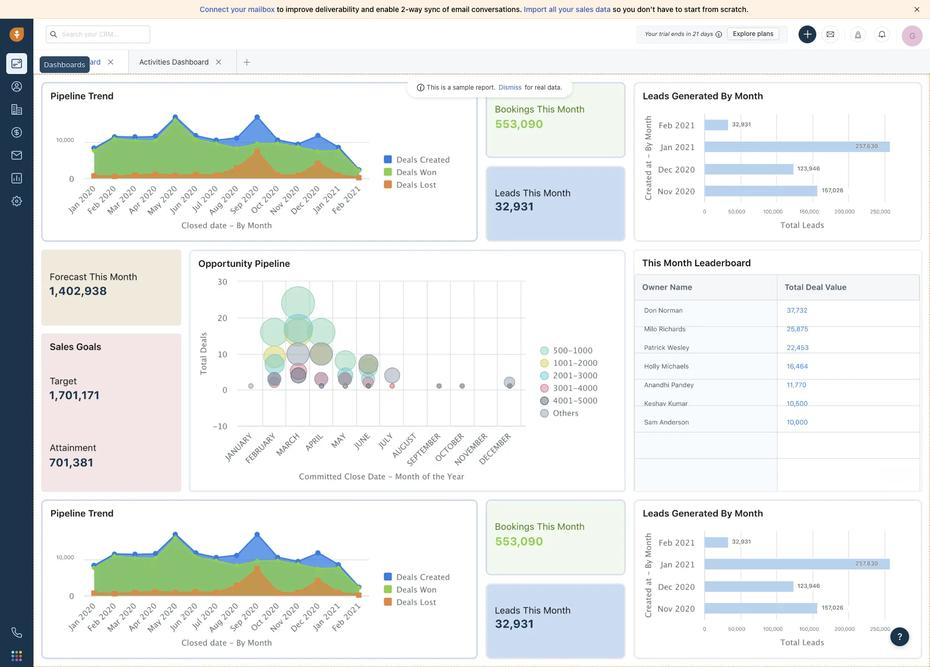 Task type: locate. For each thing, give the bounding box(es) containing it.
1 your from the left
[[231, 5, 246, 14]]

phone element
[[6, 623, 27, 644]]

enable
[[376, 5, 399, 14]]

to
[[277, 5, 284, 14], [675, 5, 682, 14]]

2 dashboard from the left
[[172, 57, 209, 66]]

improve
[[286, 5, 313, 14]]

connect your mailbox to improve deliverability and enable 2-way sync of email conversations. import all your sales data so you don't have to start from scratch.
[[200, 5, 749, 14]]

1 horizontal spatial to
[[675, 5, 682, 14]]

to right mailbox
[[277, 5, 284, 14]]

don't
[[637, 5, 655, 14]]

sample
[[453, 83, 474, 91]]

dismiss
[[499, 83, 522, 91]]

1 dashboard from the left
[[64, 57, 101, 66]]

dashboard right activities
[[172, 57, 209, 66]]

your
[[231, 5, 246, 14], [559, 5, 574, 14]]

dashboard
[[64, 57, 101, 66], [172, 57, 209, 66]]

dashboard right sales
[[64, 57, 101, 66]]

activities
[[139, 57, 170, 66]]

of
[[442, 5, 449, 14]]

explore
[[733, 30, 756, 38]]

data.
[[548, 83, 562, 91]]

scratch.
[[721, 5, 749, 14]]

21
[[693, 30, 699, 37]]

report.
[[476, 83, 496, 91]]

you
[[623, 5, 635, 14]]

2 to from the left
[[675, 5, 682, 14]]

sales dashboard
[[44, 57, 101, 66]]

plans
[[757, 30, 774, 38]]

days
[[701, 30, 713, 37]]

real
[[535, 83, 546, 91]]

start
[[684, 5, 701, 14]]

0 horizontal spatial your
[[231, 5, 246, 14]]

1 horizontal spatial dashboard
[[172, 57, 209, 66]]

import all your sales data link
[[524, 5, 613, 14]]

0 horizontal spatial to
[[277, 5, 284, 14]]

way
[[409, 5, 422, 14]]

your left mailbox
[[231, 5, 246, 14]]

freshworks switcher image
[[11, 652, 22, 662]]

email
[[451, 5, 470, 14]]

for
[[525, 83, 533, 91]]

explore plans
[[733, 30, 774, 38]]

email image
[[827, 30, 834, 39]]

0 horizontal spatial dashboard
[[64, 57, 101, 66]]

connect
[[200, 5, 229, 14]]

this is a sample report. dismiss for real data.
[[427, 83, 562, 91]]

phone image
[[11, 628, 22, 639]]

to left start
[[675, 5, 682, 14]]

from
[[702, 5, 719, 14]]

your trial ends in 21 days
[[645, 30, 713, 37]]

1 horizontal spatial your
[[559, 5, 574, 14]]

in
[[686, 30, 691, 37]]

your right all
[[559, 5, 574, 14]]



Task type: vqa. For each thing, say whether or not it's contained in the screenshot.
"Search your CRM..." text box
yes



Task type: describe. For each thing, give the bounding box(es) containing it.
so
[[613, 5, 621, 14]]

2-
[[401, 5, 409, 14]]

data
[[596, 5, 611, 14]]

dashboard for sales dashboard
[[64, 57, 101, 66]]

mailbox
[[248, 5, 275, 14]]

1 to from the left
[[277, 5, 284, 14]]

ends
[[671, 30, 685, 37]]

close image
[[915, 7, 920, 12]]

connect your mailbox link
[[200, 5, 277, 14]]

is
[[441, 83, 446, 91]]

2 your from the left
[[559, 5, 574, 14]]

have
[[657, 5, 674, 14]]

sales
[[576, 5, 594, 14]]

Search your CRM... text field
[[46, 25, 150, 43]]

and
[[361, 5, 374, 14]]

a
[[448, 83, 451, 91]]

explore plans link
[[727, 28, 779, 40]]

dashboard for activities dashboard
[[172, 57, 209, 66]]

sales
[[44, 57, 62, 66]]

activities dashboard
[[139, 57, 209, 66]]

deliverability
[[315, 5, 359, 14]]

dismiss button
[[496, 82, 525, 92]]

conversations.
[[472, 5, 522, 14]]

sync
[[424, 5, 440, 14]]

this
[[427, 83, 439, 91]]

all
[[549, 5, 557, 14]]

trial
[[659, 30, 670, 37]]

your
[[645, 30, 657, 37]]

import
[[524, 5, 547, 14]]



